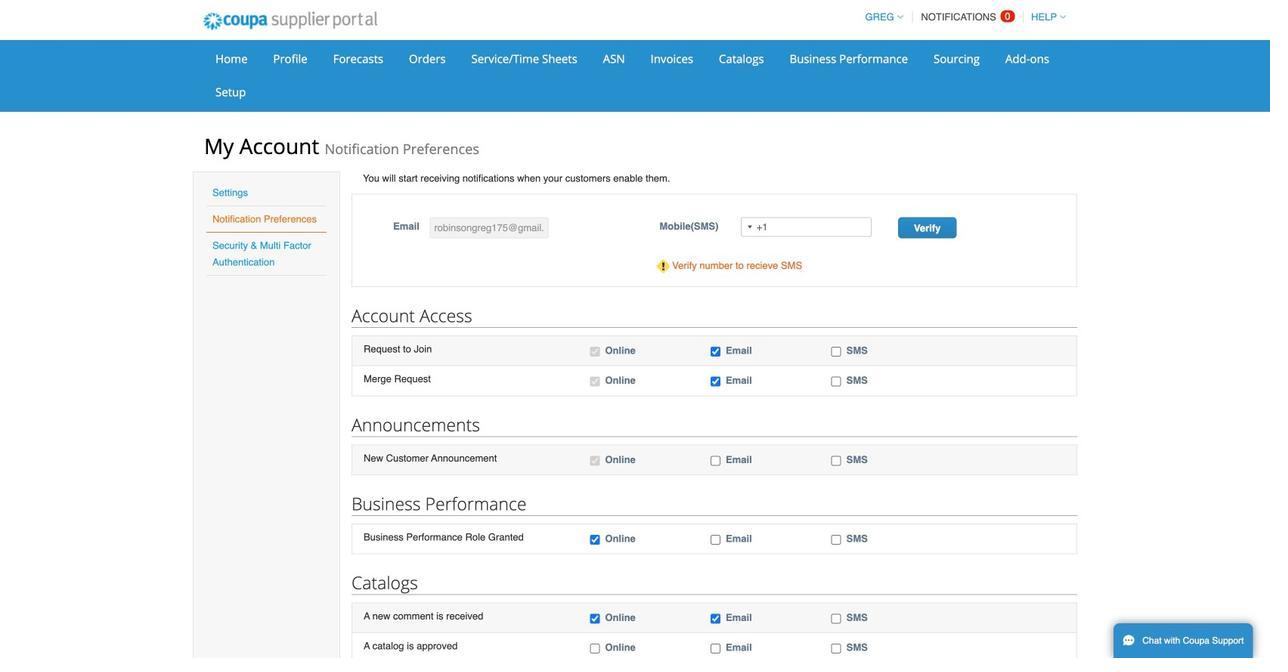 Task type: locate. For each thing, give the bounding box(es) containing it.
None checkbox
[[590, 347, 600, 357], [711, 347, 721, 357], [711, 377, 721, 387], [832, 377, 842, 387], [590, 456, 600, 466], [711, 456, 721, 466], [832, 456, 842, 466], [711, 535, 721, 545], [590, 615, 600, 624], [590, 645, 600, 654], [832, 645, 842, 654], [590, 347, 600, 357], [711, 347, 721, 357], [711, 377, 721, 387], [832, 377, 842, 387], [590, 456, 600, 466], [711, 456, 721, 466], [832, 456, 842, 466], [711, 535, 721, 545], [590, 615, 600, 624], [590, 645, 600, 654], [832, 645, 842, 654]]

+1 201-555-0123 text field
[[741, 218, 872, 237]]

None text field
[[430, 218, 549, 239]]

navigation
[[859, 2, 1067, 32]]

None checkbox
[[832, 347, 842, 357], [590, 377, 600, 387], [590, 535, 600, 545], [832, 535, 842, 545], [711, 615, 721, 624], [832, 615, 842, 624], [711, 645, 721, 654], [832, 347, 842, 357], [590, 377, 600, 387], [590, 535, 600, 545], [832, 535, 842, 545], [711, 615, 721, 624], [832, 615, 842, 624], [711, 645, 721, 654]]



Task type: vqa. For each thing, say whether or not it's contained in the screenshot.
text box
yes



Task type: describe. For each thing, give the bounding box(es) containing it.
Telephone country code field
[[742, 218, 757, 236]]

coupa supplier portal image
[[193, 2, 388, 40]]

telephone country code image
[[748, 226, 752, 229]]



